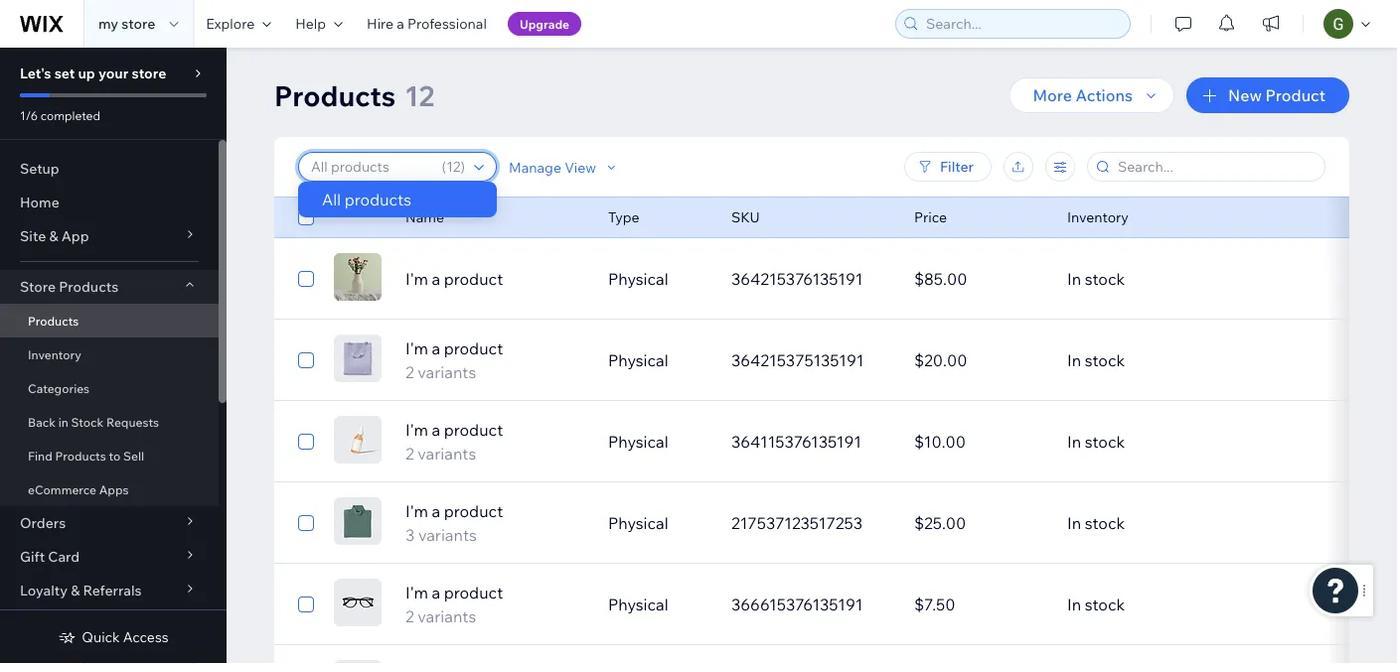 Task type: locate. For each thing, give the bounding box(es) containing it.
4 i'm from the top
[[405, 502, 428, 522]]

2 variants from the top
[[418, 444, 476, 464]]

1 vertical spatial 12
[[446, 158, 460, 175]]

i'm a product
[[405, 269, 503, 289]]

loyalty & referrals
[[20, 582, 142, 600]]

0 vertical spatial &
[[49, 228, 58, 245]]

2
[[405, 363, 414, 383], [405, 444, 414, 464], [405, 607, 414, 627]]

4 product from the top
[[444, 502, 503, 522]]

364215375135191
[[731, 351, 864, 371]]

variants up i'm a product 3 variants
[[418, 444, 476, 464]]

search... field up more
[[920, 10, 1124, 38]]

2 i'm from the top
[[405, 339, 428, 359]]

a for 364115376135191
[[432, 420, 440, 440]]

4 in stock link from the top
[[1055, 500, 1266, 547]]

1 vertical spatial 2
[[405, 444, 414, 464]]

3 physical from the top
[[608, 432, 668, 452]]

3 product from the top
[[444, 420, 503, 440]]

1 horizontal spatial &
[[71, 582, 80, 600]]

in right $20.00 link
[[1067, 351, 1081, 371]]

12
[[405, 78, 434, 113], [446, 158, 460, 175]]

2 2 from the top
[[405, 444, 414, 464]]

0 horizontal spatial inventory
[[28, 347, 81, 362]]

1 variants from the top
[[418, 363, 476, 383]]

search... field down new
[[1112, 153, 1319, 181]]

store right my at left top
[[121, 15, 155, 32]]

0 vertical spatial 12
[[405, 78, 434, 113]]

i'm a product 2 variants
[[405, 339, 503, 383], [405, 420, 503, 464], [405, 583, 503, 627]]

1 i'm from the top
[[405, 269, 428, 289]]

physical for 364215375135191
[[608, 351, 668, 371]]

store
[[121, 15, 155, 32], [132, 65, 166, 82]]

4 in from the top
[[1067, 514, 1081, 534]]

all products
[[322, 190, 411, 210]]

4 stock from the top
[[1085, 514, 1125, 534]]

3 in stock from the top
[[1067, 432, 1125, 452]]

in right $10.00 'link'
[[1067, 432, 1081, 452]]

store right your
[[132, 65, 166, 82]]

12 for products 12
[[405, 78, 434, 113]]

let's set up your store
[[20, 65, 166, 82]]

1 vertical spatial &
[[71, 582, 80, 600]]

in
[[58, 415, 68, 430]]

1 vertical spatial search... field
[[1112, 153, 1319, 181]]

4 variants from the top
[[418, 607, 476, 627]]

2 product from the top
[[444, 339, 503, 359]]

0 vertical spatial store
[[121, 15, 155, 32]]

i'm a product 3 variants
[[405, 502, 503, 546]]

all
[[322, 190, 341, 210]]

12 up all products option
[[446, 158, 460, 175]]

1 in from the top
[[1067, 269, 1081, 289]]

0 vertical spatial inventory
[[1067, 209, 1129, 226]]

back
[[28, 415, 56, 430]]

a for 364215375135191
[[432, 339, 440, 359]]

store inside sidebar element
[[132, 65, 166, 82]]

3 i'm a product 2 variants from the top
[[405, 583, 503, 627]]

completed
[[41, 108, 100, 123]]

3 2 from the top
[[405, 607, 414, 627]]

products up ecommerce apps
[[55, 449, 106, 464]]

physical for 364215376135191
[[608, 269, 668, 289]]

2 vertical spatial i'm a product 2 variants
[[405, 583, 503, 627]]

store products
[[20, 278, 118, 296]]

referrals
[[83, 582, 142, 600]]

actions
[[1076, 85, 1133, 105]]

5 in stock link from the top
[[1055, 581, 1266, 629]]

&
[[49, 228, 58, 245], [71, 582, 80, 600]]

5 physical link from the top
[[596, 581, 719, 629]]

1 stock from the top
[[1085, 269, 1125, 289]]

i'm
[[405, 269, 428, 289], [405, 339, 428, 359], [405, 420, 428, 440], [405, 502, 428, 522], [405, 583, 428, 603]]

& right loyalty
[[71, 582, 80, 600]]

0 vertical spatial 2
[[405, 363, 414, 383]]

in stock link for $10.00
[[1055, 418, 1266, 466]]

physical
[[608, 269, 668, 289], [608, 351, 668, 371], [608, 432, 668, 452], [608, 514, 668, 534], [608, 595, 668, 615]]

sidebar element
[[0, 48, 227, 665]]

4 in stock from the top
[[1067, 514, 1125, 534]]

1 i'm a product 2 variants from the top
[[405, 339, 503, 383]]

1 2 from the top
[[405, 363, 414, 383]]

3 in stock link from the top
[[1055, 418, 1266, 466]]

3 stock from the top
[[1085, 432, 1125, 452]]

& inside popup button
[[49, 228, 58, 245]]

products 12
[[274, 78, 434, 113]]

products
[[274, 78, 396, 113], [59, 278, 118, 296], [28, 313, 79, 328], [55, 449, 106, 464]]

& right site
[[49, 228, 58, 245]]

categories
[[28, 381, 90, 396]]

5 physical from the top
[[608, 595, 668, 615]]

2 in from the top
[[1067, 351, 1081, 371]]

1 vertical spatial store
[[132, 65, 166, 82]]

1 product from the top
[[444, 269, 503, 289]]

stock for $85.00
[[1085, 269, 1125, 289]]

& for site
[[49, 228, 58, 245]]

sell
[[123, 449, 144, 464]]

variants down i'm a product 3 variants
[[418, 607, 476, 627]]

2 i'm a product 2 variants from the top
[[405, 420, 503, 464]]

1 in stock from the top
[[1067, 269, 1125, 289]]

i'm a product 2 variants for 364215375135191
[[405, 339, 503, 383]]

2 physical link from the top
[[596, 337, 719, 385]]

quick
[[82, 629, 120, 646]]

1/6 completed
[[20, 108, 100, 123]]

$10.00 link
[[902, 418, 1055, 466]]

products inside dropdown button
[[59, 278, 118, 296]]

1/6
[[20, 108, 38, 123]]

5 i'm from the top
[[405, 583, 428, 603]]

5 stock from the top
[[1085, 595, 1125, 615]]

in stock for $85.00
[[1067, 269, 1125, 289]]

all products option
[[298, 182, 497, 218]]

price
[[914, 209, 947, 226]]

in right $7.50 link
[[1067, 595, 1081, 615]]

& inside popup button
[[71, 582, 80, 600]]

i'm for 364115376135191
[[405, 420, 428, 440]]

1 horizontal spatial inventory
[[1067, 209, 1129, 226]]

in for $25.00
[[1067, 514, 1081, 534]]

$85.00
[[914, 269, 967, 289]]

hire a professional link
[[355, 0, 499, 48]]

products down store
[[28, 313, 79, 328]]

0 horizontal spatial &
[[49, 228, 58, 245]]

4 physical link from the top
[[596, 500, 719, 547]]

i'm inside i'm a product 3 variants
[[405, 502, 428, 522]]

1 physical from the top
[[608, 269, 668, 289]]

in
[[1067, 269, 1081, 289], [1067, 351, 1081, 371], [1067, 432, 1081, 452], [1067, 514, 1081, 534], [1067, 595, 1081, 615]]

product inside i'm a product link
[[444, 269, 503, 289]]

1 physical link from the top
[[596, 255, 719, 303]]

hire a professional
[[367, 15, 487, 32]]

in stock for $7.50
[[1067, 595, 1125, 615]]

2 vertical spatial 2
[[405, 607, 414, 627]]

2 in stock from the top
[[1067, 351, 1125, 371]]

sku
[[731, 209, 760, 226]]

inventory
[[1067, 209, 1129, 226], [28, 347, 81, 362]]

more actions button
[[1009, 78, 1174, 113]]

in for $20.00
[[1067, 351, 1081, 371]]

in right $25.00 link on the right of page
[[1067, 514, 1081, 534]]

gift card
[[20, 548, 80, 566]]

orders
[[20, 515, 66, 532]]

variants inside i'm a product 3 variants
[[418, 526, 477, 546]]

upgrade button
[[508, 12, 581, 36]]

variants
[[418, 363, 476, 383], [418, 444, 476, 464], [418, 526, 477, 546], [418, 607, 476, 627]]

site & app
[[20, 228, 89, 245]]

1 horizontal spatial 12
[[446, 158, 460, 175]]

None checkbox
[[298, 206, 314, 230], [298, 349, 314, 373], [298, 430, 314, 454], [298, 206, 314, 230], [298, 349, 314, 373], [298, 430, 314, 454]]

3 in from the top
[[1067, 432, 1081, 452]]

$20.00 link
[[902, 337, 1055, 385]]

in right '$85.00' 'link'
[[1067, 269, 1081, 289]]

physical link for 364215376135191
[[596, 255, 719, 303]]

ecommerce apps link
[[0, 473, 219, 507]]

a
[[397, 15, 404, 32], [432, 269, 440, 289], [432, 339, 440, 359], [432, 420, 440, 440], [432, 502, 440, 522], [432, 583, 440, 603]]

3 physical link from the top
[[596, 418, 719, 466]]

in stock
[[1067, 269, 1125, 289], [1067, 351, 1125, 371], [1067, 432, 1125, 452], [1067, 514, 1125, 534], [1067, 595, 1125, 615]]

products link
[[0, 304, 219, 338]]

product inside i'm a product 3 variants
[[444, 502, 503, 522]]

3
[[405, 526, 415, 546]]

i'm a product 2 variants up i'm a product 3 variants
[[405, 420, 503, 464]]

0 horizontal spatial 12
[[405, 78, 434, 113]]

i'm for 217537123517253
[[405, 502, 428, 522]]

1 vertical spatial i'm a product 2 variants
[[405, 420, 503, 464]]

a inside i'm a product 3 variants
[[432, 502, 440, 522]]

3 variants from the top
[[418, 526, 477, 546]]

2 stock from the top
[[1085, 351, 1125, 371]]

to
[[109, 449, 121, 464]]

gift card button
[[0, 541, 219, 574]]

3 i'm from the top
[[405, 420, 428, 440]]

physical link for 217537123517253
[[596, 500, 719, 547]]

5 product from the top
[[444, 583, 503, 603]]

5 in stock from the top
[[1067, 595, 1125, 615]]

a for 217537123517253
[[432, 502, 440, 522]]

in stock link
[[1055, 255, 1266, 303], [1055, 337, 1266, 385], [1055, 418, 1266, 466], [1055, 500, 1266, 547], [1055, 581, 1266, 629]]

2 physical from the top
[[608, 351, 668, 371]]

1 vertical spatial inventory
[[28, 347, 81, 362]]

12 down "hire a professional" link
[[405, 78, 434, 113]]

5 in from the top
[[1067, 595, 1081, 615]]

None checkbox
[[298, 267, 314, 291], [298, 512, 314, 536], [298, 593, 314, 617], [298, 267, 314, 291], [298, 512, 314, 536], [298, 593, 314, 617]]

4 physical from the top
[[608, 514, 668, 534]]

your
[[98, 65, 128, 82]]

Search... field
[[920, 10, 1124, 38], [1112, 153, 1319, 181]]

find
[[28, 449, 52, 464]]

variants down i'm a product
[[418, 363, 476, 383]]

variants right "3"
[[418, 526, 477, 546]]

products down the help button
[[274, 78, 396, 113]]

0 vertical spatial i'm a product 2 variants
[[405, 339, 503, 383]]

1 in stock link from the top
[[1055, 255, 1266, 303]]

explore
[[206, 15, 255, 32]]

i'm a product 2 variants down i'm a product
[[405, 339, 503, 383]]

new product button
[[1186, 78, 1349, 113]]

$25.00
[[914, 514, 966, 534]]

in for $7.50
[[1067, 595, 1081, 615]]

2 in stock link from the top
[[1055, 337, 1266, 385]]

2 for 364215375135191
[[405, 363, 414, 383]]

product for 364215375135191
[[444, 339, 503, 359]]

more actions
[[1033, 85, 1133, 105]]

let's
[[20, 65, 51, 82]]

i'm a product 2 variants down i'm a product 3 variants
[[405, 583, 503, 627]]

products up the 'products' link
[[59, 278, 118, 296]]

i'm for 364215375135191
[[405, 339, 428, 359]]

site
[[20, 228, 46, 245]]



Task type: describe. For each thing, give the bounding box(es) containing it.
back in stock requests link
[[0, 405, 219, 439]]

variants for 217537123517253
[[418, 526, 477, 546]]

products
[[345, 190, 411, 210]]

0 vertical spatial search... field
[[920, 10, 1124, 38]]

back in stock requests
[[28, 415, 159, 430]]

up
[[78, 65, 95, 82]]

in stock link for $7.50
[[1055, 581, 1266, 629]]

stock for $10.00
[[1085, 432, 1125, 452]]

more
[[1033, 85, 1072, 105]]

help
[[295, 15, 326, 32]]

217537123517253
[[731, 514, 862, 534]]

variants for 364215375135191
[[418, 363, 476, 383]]

name
[[405, 209, 444, 226]]

in for $85.00
[[1067, 269, 1081, 289]]

my
[[98, 15, 118, 32]]

stock for $25.00
[[1085, 514, 1125, 534]]

physical for 366615376135191
[[608, 595, 668, 615]]

(
[[442, 158, 446, 175]]

product for 366615376135191
[[444, 583, 503, 603]]

i'm a product 2 variants for 364115376135191
[[405, 420, 503, 464]]

ecommerce apps
[[28, 482, 129, 497]]

set
[[54, 65, 75, 82]]

setup link
[[0, 152, 219, 186]]

$85.00 link
[[902, 255, 1055, 303]]

orders button
[[0, 507, 219, 541]]

$25.00 link
[[902, 500, 1055, 547]]

find products to sell
[[28, 449, 144, 464]]

product
[[1265, 85, 1326, 105]]

site & app button
[[0, 220, 219, 253]]

manage
[[509, 158, 561, 176]]

home link
[[0, 186, 219, 220]]

card
[[48, 548, 80, 566]]

a for 366615376135191
[[432, 583, 440, 603]]

217537123517253 link
[[719, 500, 902, 547]]

my store
[[98, 15, 155, 32]]

inventory inside sidebar element
[[28, 347, 81, 362]]

ecommerce
[[28, 482, 96, 497]]

366615376135191
[[731, 595, 863, 615]]

loyalty & referrals button
[[0, 574, 219, 608]]

364215376135191 link
[[719, 255, 902, 303]]

in stock for $20.00
[[1067, 351, 1125, 371]]

physical link for 364115376135191
[[596, 418, 719, 466]]

364215376135191
[[731, 269, 863, 289]]

filter button
[[904, 152, 992, 182]]

& for loyalty
[[71, 582, 80, 600]]

( 12 )
[[442, 158, 465, 175]]

)
[[460, 158, 465, 175]]

view
[[565, 158, 596, 176]]

gift
[[20, 548, 45, 566]]

manage view button
[[509, 158, 620, 176]]

2 for 366615376135191
[[405, 607, 414, 627]]

new
[[1228, 85, 1262, 105]]

366615376135191 link
[[719, 581, 902, 629]]

physical link for 364215375135191
[[596, 337, 719, 385]]

$7.50 link
[[902, 581, 1055, 629]]

loyalty
[[20, 582, 68, 600]]

variants for 366615376135191
[[418, 607, 476, 627]]

in stock link for $25.00
[[1055, 500, 1266, 547]]

$7.50
[[914, 595, 955, 615]]

product for 364115376135191
[[444, 420, 503, 440]]

find products to sell link
[[0, 439, 219, 473]]

stock
[[71, 415, 104, 430]]

$20.00
[[914, 351, 967, 371]]

store
[[20, 278, 56, 296]]

2 for 364115376135191
[[405, 444, 414, 464]]

in stock for $10.00
[[1067, 432, 1125, 452]]

All products field
[[305, 153, 436, 181]]

professional
[[407, 15, 487, 32]]

new product
[[1228, 85, 1326, 105]]

364215375135191 link
[[719, 337, 902, 385]]

type
[[608, 209, 640, 226]]

stock for $7.50
[[1085, 595, 1125, 615]]

requests
[[106, 415, 159, 430]]

i'm a product link
[[393, 267, 596, 291]]

access
[[123, 629, 169, 646]]

364115376135191 link
[[719, 418, 902, 466]]

12 for ( 12 )
[[446, 158, 460, 175]]

help button
[[283, 0, 355, 48]]

in stock link for $20.00
[[1055, 337, 1266, 385]]

quick access
[[82, 629, 169, 646]]

categories link
[[0, 372, 219, 405]]

app
[[61, 228, 89, 245]]

364115376135191
[[731, 432, 861, 452]]

physical for 364115376135191
[[608, 432, 668, 452]]

setup
[[20, 160, 59, 177]]

variants for 364115376135191
[[418, 444, 476, 464]]

physical link for 366615376135191
[[596, 581, 719, 629]]

home
[[20, 194, 59, 211]]

i'm for 366615376135191
[[405, 583, 428, 603]]

in stock link for $85.00
[[1055, 255, 1266, 303]]

filter
[[940, 158, 974, 175]]

inventory link
[[0, 338, 219, 372]]

in for $10.00
[[1067, 432, 1081, 452]]

i'm inside i'm a product link
[[405, 269, 428, 289]]

i'm a product 2 variants for 366615376135191
[[405, 583, 503, 627]]

physical for 217537123517253
[[608, 514, 668, 534]]

quick access button
[[58, 629, 169, 647]]

$10.00
[[914, 432, 966, 452]]

manage view
[[509, 158, 596, 176]]

hire
[[367, 15, 394, 32]]

stock for $20.00
[[1085, 351, 1125, 371]]

upgrade
[[520, 16, 569, 31]]

product for 217537123517253
[[444, 502, 503, 522]]

in stock for $25.00
[[1067, 514, 1125, 534]]



Task type: vqa. For each thing, say whether or not it's contained in the screenshot.
invite your first app members to start getting engagement at the bottom of the page
no



